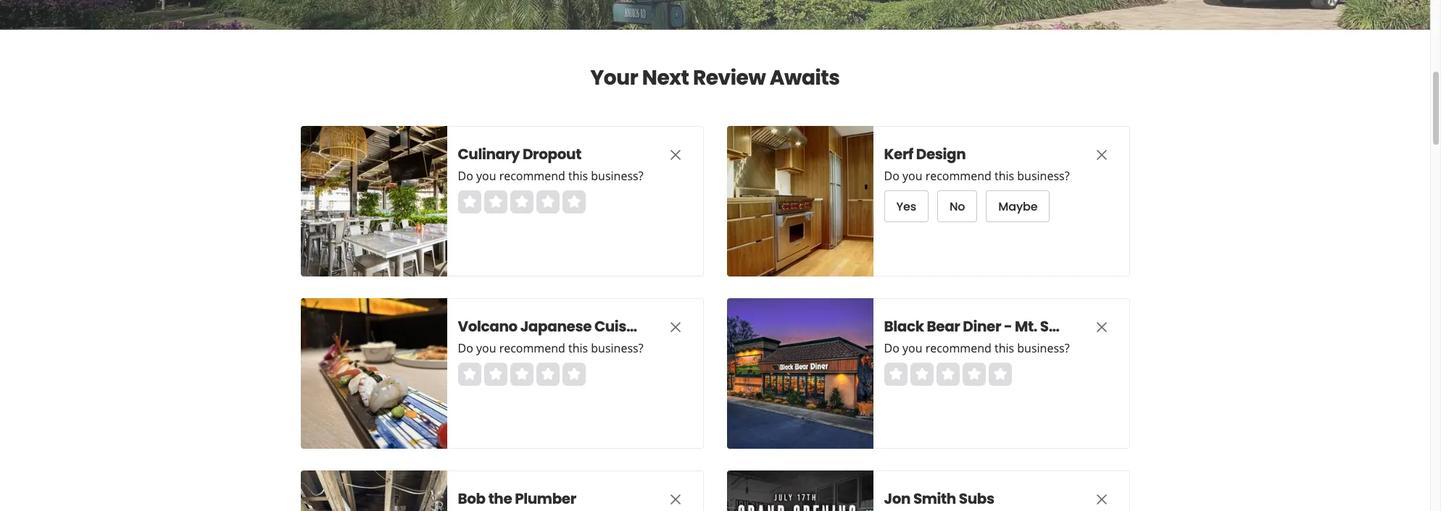 Task type: describe. For each thing, give the bounding box(es) containing it.
bear
[[927, 317, 960, 337]]

do for black bear diner - mt. shasta
[[884, 341, 899, 357]]

photo of jon smith subs image
[[727, 471, 873, 512]]

rating element for dropout
[[458, 191, 585, 214]]

photo of black bear diner - mt. shasta image
[[727, 299, 873, 449]]

volcano
[[458, 317, 517, 337]]

(no rating) image for bear
[[884, 363, 1012, 386]]

culinary dropout link
[[458, 144, 639, 165]]

japanese
[[520, 317, 592, 337]]

bob the plumber link
[[458, 489, 639, 510]]

business? for culinary dropout
[[591, 168, 643, 184]]

this for japanese
[[568, 341, 588, 357]]

no
[[950, 198, 965, 215]]

you for culinary
[[476, 168, 496, 184]]

kerf design link
[[884, 144, 1065, 165]]

(no rating) image for japanese
[[458, 363, 585, 386]]

the
[[488, 489, 512, 510]]

design
[[916, 144, 966, 165]]

yes
[[896, 198, 916, 215]]

photo of culinary dropout image
[[300, 126, 447, 277]]

black bear diner - mt. shasta
[[884, 317, 1091, 337]]

plumber
[[515, 489, 576, 510]]

yes button
[[884, 191, 929, 223]]

volcano japanese cuisine
[[458, 317, 648, 337]]

next
[[642, 64, 689, 92]]

bob
[[458, 489, 486, 510]]

rating element for japanese
[[458, 363, 585, 386]]

this for bear
[[995, 341, 1014, 357]]

shasta
[[1040, 317, 1091, 337]]

review
[[693, 64, 766, 92]]

(no rating) image for dropout
[[458, 191, 585, 214]]

business? for kerf design
[[1017, 168, 1070, 184]]

culinary dropout
[[458, 144, 581, 165]]

business? for volcano japanese cuisine
[[591, 341, 643, 357]]

black
[[884, 317, 924, 337]]

you for kerf
[[903, 168, 922, 184]]



Task type: vqa. For each thing, say whether or not it's contained in the screenshot.
16 friends v2 icon
no



Task type: locate. For each thing, give the bounding box(es) containing it.
this for design
[[995, 168, 1014, 184]]

(no rating) image down volcano japanese cuisine link
[[458, 363, 585, 386]]

black bear diner - mt. shasta link
[[884, 317, 1091, 337]]

(no rating) image down the culinary dropout
[[458, 191, 585, 214]]

do for volcano japanese cuisine
[[458, 341, 473, 357]]

jon
[[884, 489, 911, 510]]

recommend for japanese
[[499, 341, 565, 357]]

photo of kerf design image
[[727, 126, 873, 277]]

business? up maybe
[[1017, 168, 1070, 184]]

you for volcano
[[476, 341, 496, 357]]

this up maybe
[[995, 168, 1014, 184]]

do down kerf
[[884, 168, 899, 184]]

recommend down "kerf design" link
[[925, 168, 992, 184]]

do you recommend this business? down volcano japanese cuisine link
[[458, 341, 643, 357]]

this down japanese
[[568, 341, 588, 357]]

(no rating) image down the bear
[[884, 363, 1012, 386]]

2 dismiss card image from the left
[[1093, 319, 1110, 336]]

do down culinary
[[458, 168, 473, 184]]

rating element down volcano japanese cuisine link
[[458, 363, 585, 386]]

dismiss card image for black bear diner - mt. shasta
[[1093, 319, 1110, 336]]

no button
[[937, 191, 977, 223]]

do you recommend this business? for bear
[[884, 341, 1070, 357]]

do for kerf design
[[884, 168, 899, 184]]

0 horizontal spatial dismiss card image
[[667, 319, 684, 336]]

you for black
[[903, 341, 922, 357]]

kerf design
[[884, 144, 966, 165]]

this down -
[[995, 341, 1014, 357]]

subs
[[959, 489, 994, 510]]

recommend
[[499, 168, 565, 184], [925, 168, 992, 184], [499, 341, 565, 357], [925, 341, 992, 357]]

this
[[568, 168, 588, 184], [995, 168, 1014, 184], [568, 341, 588, 357], [995, 341, 1014, 357]]

dismiss card image
[[667, 146, 684, 164], [1093, 146, 1110, 164], [667, 491, 684, 509], [1093, 491, 1110, 509]]

you down volcano
[[476, 341, 496, 357]]

business? down cuisine
[[591, 341, 643, 357]]

jon smith subs
[[884, 489, 994, 510]]

this down dropout at the top of page
[[568, 168, 588, 184]]

business? for black bear diner - mt. shasta
[[1017, 341, 1070, 357]]

bob the plumber
[[458, 489, 576, 510]]

(no rating) image
[[458, 191, 585, 214], [458, 363, 585, 386], [884, 363, 1012, 386]]

this for dropout
[[568, 168, 588, 184]]

business? down the culinary dropout link
[[591, 168, 643, 184]]

kerf
[[884, 144, 913, 165]]

photo of volcano japanese cuisine image
[[300, 299, 447, 449]]

photo of bob the plumber image
[[300, 471, 447, 512]]

do down volcano
[[458, 341, 473, 357]]

do you recommend this business?
[[458, 168, 643, 184], [884, 168, 1070, 184], [458, 341, 643, 357], [884, 341, 1070, 357]]

do for culinary dropout
[[458, 168, 473, 184]]

business?
[[591, 168, 643, 184], [1017, 168, 1070, 184], [591, 341, 643, 357], [1017, 341, 1070, 357]]

do you recommend this business? down diner
[[884, 341, 1070, 357]]

recommend for design
[[925, 168, 992, 184]]

do
[[458, 168, 473, 184], [884, 168, 899, 184], [458, 341, 473, 357], [884, 341, 899, 357]]

cuisine
[[594, 317, 648, 337]]

1 horizontal spatial dismiss card image
[[1093, 319, 1110, 336]]

do down black
[[884, 341, 899, 357]]

mt.
[[1015, 317, 1037, 337]]

smith
[[913, 489, 956, 510]]

rating element for bear
[[884, 363, 1012, 386]]

jon smith subs link
[[884, 489, 1065, 510]]

do you recommend this business? for dropout
[[458, 168, 643, 184]]

rating element down the culinary dropout
[[458, 191, 585, 214]]

recommend down volcano japanese cuisine link
[[499, 341, 565, 357]]

1 dismiss card image from the left
[[667, 319, 684, 336]]

do you recommend this business? down "kerf design" link
[[884, 168, 1070, 184]]

rating element down the bear
[[884, 363, 1012, 386]]

your
[[590, 64, 638, 92]]

recommend down the bear
[[925, 341, 992, 357]]

dismiss card image right cuisine
[[667, 319, 684, 336]]

you down black
[[903, 341, 922, 357]]

you down kerf design
[[903, 168, 922, 184]]

do you recommend this business? for japanese
[[458, 341, 643, 357]]

do you recommend this business? down dropout at the top of page
[[458, 168, 643, 184]]

recommend down the culinary dropout
[[499, 168, 565, 184]]

maybe
[[998, 198, 1038, 215]]

maybe button
[[986, 191, 1050, 223]]

dropout
[[523, 144, 581, 165]]

your next review awaits
[[590, 64, 840, 92]]

diner
[[963, 317, 1001, 337]]

recommend for bear
[[925, 341, 992, 357]]

volcano japanese cuisine link
[[458, 317, 648, 337]]

you down culinary
[[476, 168, 496, 184]]

you
[[476, 168, 496, 184], [903, 168, 922, 184], [476, 341, 496, 357], [903, 341, 922, 357]]

dismiss card image for volcano japanese cuisine
[[667, 319, 684, 336]]

culinary
[[458, 144, 520, 165]]

rating element
[[458, 191, 585, 214], [458, 363, 585, 386], [884, 363, 1012, 386]]

do you recommend this business? for design
[[884, 168, 1070, 184]]

dismiss card image right shasta
[[1093, 319, 1110, 336]]

awaits
[[770, 64, 840, 92]]

recommend for dropout
[[499, 168, 565, 184]]

business? down mt.
[[1017, 341, 1070, 357]]

-
[[1004, 317, 1012, 337]]

None radio
[[458, 191, 481, 214], [536, 191, 559, 214], [458, 363, 481, 386], [484, 363, 507, 386], [510, 363, 533, 386], [536, 363, 559, 386], [562, 363, 585, 386], [884, 363, 907, 386], [936, 363, 959, 386], [458, 191, 481, 214], [536, 191, 559, 214], [458, 363, 481, 386], [484, 363, 507, 386], [510, 363, 533, 386], [536, 363, 559, 386], [562, 363, 585, 386], [884, 363, 907, 386], [936, 363, 959, 386]]

None radio
[[484, 191, 507, 214], [510, 191, 533, 214], [562, 191, 585, 214], [910, 363, 933, 386], [962, 363, 986, 386], [988, 363, 1012, 386], [484, 191, 507, 214], [510, 191, 533, 214], [562, 191, 585, 214], [910, 363, 933, 386], [962, 363, 986, 386], [988, 363, 1012, 386]]

dismiss card image
[[667, 319, 684, 336], [1093, 319, 1110, 336]]



